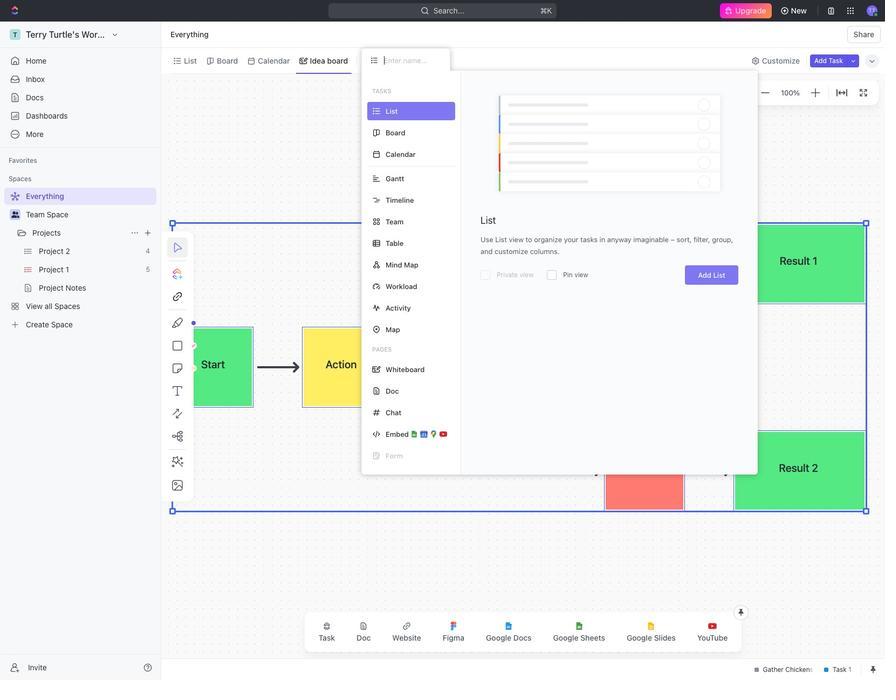 Task type: locate. For each thing, give the bounding box(es) containing it.
add right customize
[[815, 56, 827, 64]]

0 vertical spatial calendar
[[258, 56, 290, 65]]

board
[[217, 56, 238, 65], [386, 128, 406, 137]]

use
[[481, 235, 494, 244]]

calendar
[[258, 56, 290, 65], [386, 150, 416, 158]]

add
[[815, 56, 827, 64], [698, 271, 712, 280]]

1 horizontal spatial google
[[553, 634, 579, 643]]

0 horizontal spatial task
[[319, 634, 335, 643]]

share
[[854, 30, 875, 39]]

team space link
[[26, 206, 154, 223]]

imaginable
[[634, 235, 669, 244]]

sidebar navigation
[[0, 22, 161, 680]]

calendar left idea
[[258, 56, 290, 65]]

list
[[184, 56, 197, 65], [481, 215, 496, 226], [495, 235, 507, 244], [714, 271, 726, 280]]

1 horizontal spatial docs
[[514, 634, 532, 643]]

–
[[671, 235, 675, 244]]

view
[[509, 235, 524, 244], [520, 271, 534, 279], [575, 271, 589, 279]]

0 horizontal spatial add
[[698, 271, 712, 280]]

list up use
[[481, 215, 496, 226]]

docs inside "button"
[[514, 634, 532, 643]]

gantt
[[386, 174, 404, 183]]

calendar up gantt
[[386, 150, 416, 158]]

timeline
[[386, 196, 414, 204]]

1 vertical spatial board
[[386, 128, 406, 137]]

google inside button
[[627, 634, 652, 643]]

doc
[[386, 387, 399, 395], [357, 634, 371, 643]]

pin view
[[563, 271, 589, 279]]

team up the table
[[386, 217, 404, 226]]

2 google from the left
[[553, 634, 579, 643]]

form
[[386, 451, 403, 460]]

0 vertical spatial add
[[815, 56, 827, 64]]

board right list "link" in the left top of the page
[[217, 56, 238, 65]]

use list view to organize your tasks in anyway imaginable – sort, filter, group, and customize columns.
[[481, 235, 734, 256]]

embed
[[386, 430, 409, 438]]

1 horizontal spatial calendar
[[386, 150, 416, 158]]

2 horizontal spatial google
[[627, 634, 652, 643]]

projects link
[[32, 224, 126, 242]]

1 vertical spatial map
[[386, 325, 400, 334]]

list right use
[[495, 235, 507, 244]]

0 vertical spatial map
[[404, 260, 419, 269]]

view left to
[[509, 235, 524, 244]]

team right user group icon
[[26, 210, 45, 219]]

3 google from the left
[[627, 634, 652, 643]]

task
[[829, 56, 843, 64], [319, 634, 335, 643]]

0 vertical spatial doc
[[386, 387, 399, 395]]

0 horizontal spatial board
[[217, 56, 238, 65]]

map right mind
[[404, 260, 419, 269]]

figma button
[[434, 616, 473, 649]]

1 vertical spatial task
[[319, 634, 335, 643]]

youtube button
[[689, 616, 737, 649]]

idea board link
[[308, 53, 348, 68]]

1 vertical spatial docs
[[514, 634, 532, 643]]

map down activity
[[386, 325, 400, 334]]

doc inside button
[[357, 634, 371, 643]]

map
[[404, 260, 419, 269], [386, 325, 400, 334]]

add down filter,
[[698, 271, 712, 280]]

list inside list "link"
[[184, 56, 197, 65]]

1 vertical spatial doc
[[357, 634, 371, 643]]

team
[[26, 210, 45, 219], [386, 217, 404, 226]]

tree
[[4, 188, 156, 333]]

view for private
[[520, 271, 534, 279]]

google inside button
[[553, 634, 579, 643]]

view right pin
[[575, 271, 589, 279]]

1 vertical spatial calendar
[[386, 150, 416, 158]]

user group image
[[11, 212, 19, 218]]

everything
[[171, 30, 209, 39]]

dashboards
[[26, 111, 68, 120]]

1 horizontal spatial team
[[386, 217, 404, 226]]

docs inside "sidebar" navigation
[[26, 93, 44, 102]]

google sheets button
[[545, 616, 614, 649]]

0 horizontal spatial map
[[386, 325, 400, 334]]

google slides
[[627, 634, 676, 643]]

0 vertical spatial task
[[829, 56, 843, 64]]

calendar inside 'link'
[[258, 56, 290, 65]]

0 vertical spatial docs
[[26, 93, 44, 102]]

activity
[[386, 304, 411, 312]]

doc right the task button
[[357, 634, 371, 643]]

google right figma
[[486, 634, 512, 643]]

google
[[486, 634, 512, 643], [553, 634, 579, 643], [627, 634, 652, 643]]

upgrade link
[[721, 3, 772, 18]]

private view
[[497, 271, 534, 279]]

t
[[702, 88, 706, 97]]

dashboards link
[[4, 107, 156, 125]]

share button
[[848, 26, 881, 43]]

google left slides
[[627, 634, 652, 643]]

0 horizontal spatial calendar
[[258, 56, 290, 65]]

list link
[[182, 53, 197, 68]]

doc up chat
[[386, 387, 399, 395]]

google inside "button"
[[486, 634, 512, 643]]

0 horizontal spatial docs
[[26, 93, 44, 102]]

1 horizontal spatial add
[[815, 56, 827, 64]]

1 google from the left
[[486, 634, 512, 643]]

search...
[[434, 6, 465, 15]]

add inside button
[[815, 56, 827, 64]]

view right private
[[520, 271, 534, 279]]

list down "everything" link
[[184, 56, 197, 65]]

board
[[327, 56, 348, 65]]

0 horizontal spatial doc
[[357, 634, 371, 643]]

⌘k
[[541, 6, 552, 15]]

team inside tree
[[26, 210, 45, 219]]

mind map
[[386, 260, 419, 269]]

0 horizontal spatial google
[[486, 634, 512, 643]]

customize
[[495, 247, 528, 256]]

tree containing team space
[[4, 188, 156, 333]]

favorites button
[[4, 154, 41, 167]]

google for google sheets
[[553, 634, 579, 643]]

board down tasks
[[386, 128, 406, 137]]

website button
[[384, 616, 430, 649]]

1 vertical spatial add
[[698, 271, 712, 280]]

google left sheets
[[553, 634, 579, 643]]

team space
[[26, 210, 68, 219]]

0 horizontal spatial team
[[26, 210, 45, 219]]



Task type: describe. For each thing, give the bounding box(es) containing it.
new button
[[776, 2, 814, 19]]

mind
[[386, 260, 402, 269]]

100% button
[[779, 86, 802, 99]]

workload
[[386, 282, 418, 291]]

youtube
[[698, 634, 728, 643]]

add for add list
[[698, 271, 712, 280]]

view button
[[362, 48, 397, 73]]

projects
[[32, 228, 61, 237]]

0 vertical spatial board
[[217, 56, 238, 65]]

view for pin
[[575, 271, 589, 279]]

google for google slides
[[627, 634, 652, 643]]

google docs button
[[478, 616, 540, 649]]

add for add task
[[815, 56, 827, 64]]

team for team space
[[26, 210, 45, 219]]

Enter name... field
[[383, 56, 441, 65]]

100%
[[781, 88, 800, 97]]

new
[[791, 6, 807, 15]]

idea board
[[310, 56, 348, 65]]

table
[[386, 239, 404, 247]]

your
[[564, 235, 579, 244]]

to
[[526, 235, 532, 244]]

1 horizontal spatial doc
[[386, 387, 399, 395]]

1 horizontal spatial task
[[829, 56, 843, 64]]

view
[[376, 56, 393, 65]]

google sheets
[[553, 634, 605, 643]]

list down group,
[[714, 271, 726, 280]]

inbox link
[[4, 71, 156, 88]]

idea
[[310, 56, 325, 65]]

google docs
[[486, 634, 532, 643]]

sort,
[[677, 235, 692, 244]]

chat
[[386, 408, 402, 417]]

1 horizontal spatial board
[[386, 128, 406, 137]]

pages
[[372, 346, 392, 353]]

and
[[481, 247, 493, 256]]

slides
[[654, 634, 676, 643]]

board link
[[215, 53, 238, 68]]

whiteboard
[[386, 365, 425, 374]]

organize
[[534, 235, 562, 244]]

team for team
[[386, 217, 404, 226]]

docs link
[[4, 89, 156, 106]]

favorites
[[9, 156, 37, 165]]

google slides button
[[618, 616, 685, 649]]

private
[[497, 271, 518, 279]]

inbox
[[26, 74, 45, 84]]

figma
[[443, 634, 465, 643]]

tasks
[[372, 87, 392, 94]]

spaces
[[9, 175, 32, 183]]

columns.
[[530, 247, 560, 256]]

home link
[[4, 52, 156, 70]]

add task button
[[811, 54, 848, 67]]

anyway
[[608, 235, 632, 244]]

view button
[[362, 53, 397, 68]]

sheets
[[581, 634, 605, 643]]

group,
[[712, 235, 734, 244]]

task button
[[310, 616, 344, 649]]

website
[[392, 634, 421, 643]]

space
[[47, 210, 68, 219]]

1 horizontal spatial map
[[404, 260, 419, 269]]

in
[[600, 235, 606, 244]]

calendar link
[[256, 53, 290, 68]]

add list
[[698, 271, 726, 280]]

customize button
[[748, 53, 804, 68]]

customize
[[762, 56, 800, 65]]

filter,
[[694, 235, 710, 244]]

upgrade
[[736, 6, 767, 15]]

add task
[[815, 56, 843, 64]]

doc button
[[348, 616, 380, 649]]

tree inside "sidebar" navigation
[[4, 188, 156, 333]]

tasks
[[581, 235, 598, 244]]

list inside use list view to organize your tasks in anyway imaginable – sort, filter, group, and customize columns.
[[495, 235, 507, 244]]

invite
[[28, 663, 47, 672]]

everything link
[[168, 28, 211, 41]]

google for google docs
[[486, 634, 512, 643]]

pin
[[563, 271, 573, 279]]

home
[[26, 56, 47, 65]]

view inside use list view to organize your tasks in anyway imaginable – sort, filter, group, and customize columns.
[[509, 235, 524, 244]]



Task type: vqa. For each thing, say whether or not it's contained in the screenshot.
Upgrade
yes



